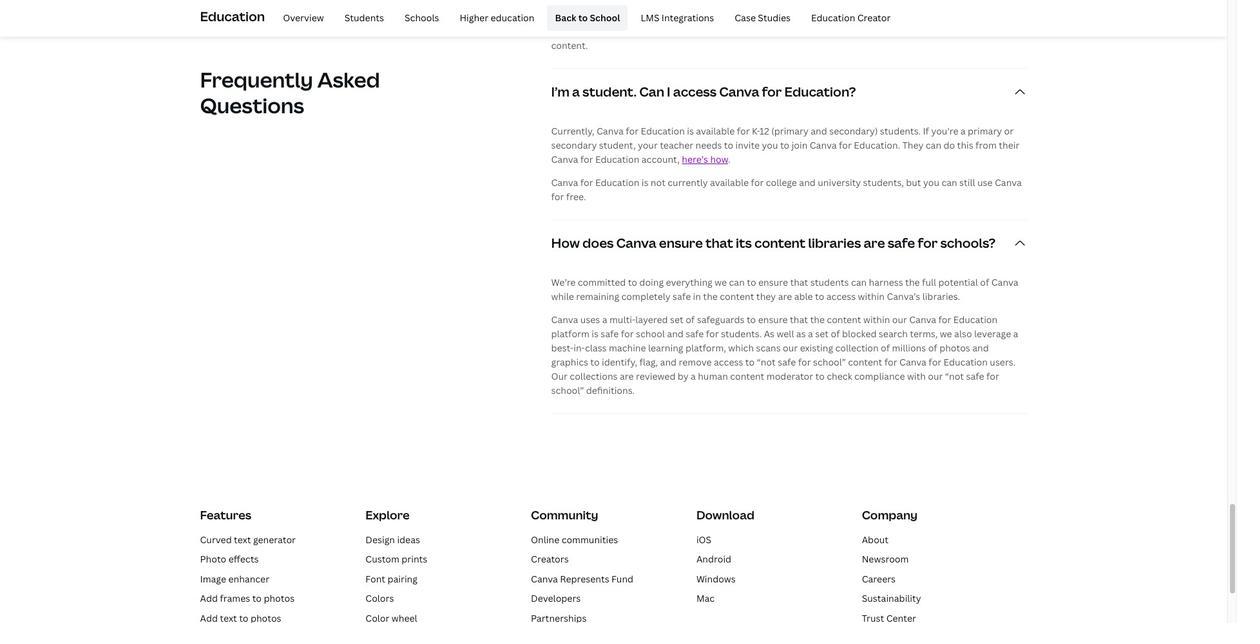 Task type: locate. For each thing, give the bounding box(es) containing it.
the down back
[[562, 25, 577, 37]]

committed down ferpa
[[760, 25, 808, 37]]

0 vertical spatial also
[[950, 11, 968, 23]]

ensure inside how does canva ensure that its content libraries are safe for schools? dropdown button
[[659, 234, 703, 252]]

a up for-
[[970, 11, 975, 23]]

2 our from the top
[[551, 370, 568, 383]]

1 vertical spatial ensure
[[758, 276, 788, 288]]

1 vertical spatial is
[[642, 176, 648, 189]]

1 horizontal spatial school
[[983, 25, 1012, 37]]

0 vertical spatial we
[[920, 11, 932, 23]]

1 vertical spatial also
[[954, 328, 972, 340]]

you down 12
[[762, 139, 778, 151]]

education right 'higher'
[[491, 11, 534, 24]]

students. up "they"
[[880, 125, 921, 137]]

the inside canva uses a multi-layered set of safeguards to ensure that the content within our canva for education platform is safe for school and safe for students. as well as a set of blocked search terms, we also leverage a best-in-class machine learning platform, which scans our existing collection of millions of photos and graphics to identify, flag, and remove access to "not safe for school" content for canva for education users. our collections are reviewed by a human content moderator to check compliance with our "not safe for school" definitions.
[[810, 314, 825, 326]]

coppa
[[820, 11, 850, 23]]

to down 'which'
[[745, 356, 755, 368]]

your
[[638, 139, 658, 151]]

higher education
[[460, 11, 534, 24]]

content inside dropdown button
[[755, 234, 806, 252]]

our down the well
[[783, 342, 798, 354]]

from
[[976, 139, 997, 151]]

0 vertical spatial ensure
[[659, 234, 703, 252]]

can
[[926, 139, 941, 151], [942, 176, 957, 189], [729, 276, 745, 288], [851, 276, 867, 288]]

1 our from the top
[[551, 11, 568, 23]]

for down libraries.
[[938, 314, 951, 326]]

our right with
[[928, 370, 943, 383]]

we right the everything
[[715, 276, 727, 288]]

remove
[[679, 356, 712, 368]]

0 vertical spatial within
[[858, 290, 885, 303]]

committed inside we're committed to doing everything we can to ensure that students can harness the full potential of canva while remaining completely safe in the content they are able to access within canva's libraries.
[[578, 276, 626, 288]]

we right terms,
[[940, 328, 952, 340]]

invite
[[736, 139, 760, 151]]

1 vertical spatial within
[[863, 314, 890, 326]]

for up 'free.'
[[580, 176, 593, 189]]

we
[[920, 11, 932, 23], [715, 276, 727, 288], [940, 328, 952, 340]]

content
[[755, 234, 806, 252], [720, 290, 754, 303], [827, 314, 861, 326], [848, 356, 882, 368], [730, 370, 764, 383]]

education.
[[854, 139, 900, 151]]

our up content.
[[551, 11, 568, 23]]

is inside currently, canva for education is available for k-12 (primary and secondary) students. if you're a primary or secondary student, your teacher needs to invite you to join canva for education. they can do this from their canva for education account,
[[687, 125, 694, 137]]

as
[[764, 328, 775, 340]]

0 vertical spatial that
[[705, 234, 733, 252]]

school"
[[813, 356, 846, 368], [551, 384, 584, 397]]

university
[[818, 176, 861, 189]]

1 vertical spatial access
[[827, 290, 856, 303]]

higher education link
[[452, 5, 542, 31]]

photos inside canva uses a multi-layered set of safeguards to ensure that the content within our canva for education platform is safe for school and safe for students. as well as a set of blocked search terms, we also leverage a best-in-class machine learning platform, which scans our existing collection of millions of photos and graphics to identify, flag, and remove access to "not safe for school" content for canva for education users. our collections are reviewed by a human content moderator to check compliance with our "not safe for school" definitions.
[[940, 342, 970, 354]]

access inside canva uses a multi-layered set of safeguards to ensure that the content within our canva for education platform is safe for school and safe for students. as well as a set of blocked search terms, we also leverage a best-in-class machine learning platform, which scans our existing collection of millions of photos and graphics to identify, flag, and remove access to "not safe for school" content for canva for education users. our collections are reviewed by a human content moderator to check compliance with our "not safe for school" definitions.
[[714, 356, 743, 368]]

1 horizontal spatial committed
[[760, 25, 808, 37]]

students. up 'which'
[[721, 328, 762, 340]]

explore
[[366, 508, 410, 523]]

secondary)
[[829, 125, 878, 137]]

school
[[983, 25, 1012, 37], [636, 328, 665, 340]]

and down leverage at the bottom right of page
[[972, 342, 989, 354]]

1 vertical spatial set
[[815, 328, 829, 340]]

0 vertical spatial is
[[687, 125, 694, 137]]

creators link
[[531, 554, 569, 566]]

we're
[[551, 276, 576, 288]]

"not
[[757, 356, 776, 368], [945, 370, 964, 383]]

1 horizontal spatial students.
[[880, 125, 921, 137]]

that up able
[[790, 276, 808, 288]]

safe up harness
[[888, 234, 915, 252]]

our down the graphics
[[551, 370, 568, 383]]

that inside canva uses a multi-layered set of safeguards to ensure that the content within our canva for education platform is safe for school and safe for students. as well as a set of blocked search terms, we also leverage a best-in-class machine learning platform, which scans our existing collection of millions of photos and graphics to identify, flag, and remove access to "not safe for school" content for canva for education users. our collections are reviewed by a human content moderator to check compliance with our "not safe for school" definitions.
[[790, 314, 808, 326]]

k-
[[752, 125, 760, 137]]

2 vertical spatial ensure
[[758, 314, 788, 326]]

we up offer
[[920, 11, 932, 23]]

platform
[[551, 328, 589, 340]]

i'm a student. can i access canva for education? button
[[551, 69, 1027, 115]]

canva right potential
[[991, 276, 1018, 288]]

0 horizontal spatial we
[[715, 276, 727, 288]]

safe up the moderator at the right
[[778, 356, 796, 368]]

content inside we're committed to doing everything we can to ensure that students can harness the full potential of canva while remaining completely safe in the content they are able to access within canva's libraries.
[[720, 290, 754, 303]]

available up needs
[[696, 125, 735, 137]]

1 horizontal spatial we
[[920, 11, 932, 23]]

1 vertical spatial "not
[[945, 370, 964, 383]]

1 horizontal spatial our
[[892, 314, 907, 326]]

reviewed
[[636, 370, 676, 383]]

canva
[[719, 83, 759, 100], [597, 125, 624, 137], [810, 139, 837, 151], [551, 153, 578, 165], [551, 176, 578, 189], [995, 176, 1022, 189], [616, 234, 656, 252], [991, 276, 1018, 288], [551, 314, 578, 326], [909, 314, 936, 326], [900, 356, 927, 368], [531, 573, 558, 586]]

safe left in
[[673, 290, 691, 303]]

to left gdpr
[[810, 25, 819, 37]]

and right college
[[799, 176, 816, 189]]

enhancer
[[228, 573, 269, 586]]

how does canva ensure that its content libraries are safe for schools?
[[551, 234, 996, 252]]

education
[[616, 11, 660, 23], [491, 11, 534, 24]]

a up this
[[961, 125, 966, 137]]

we inside we're committed to doing everything we can to ensure that students can harness the full potential of canva while remaining completely safe in the content they are able to access within canva's libraries.
[[715, 276, 727, 288]]

ios
[[696, 534, 711, 546]]

0 vertical spatial "not
[[757, 356, 776, 368]]

for down existing
[[798, 356, 811, 368]]

privacy
[[641, 25, 673, 37]]

also left leverage at the bottom right of page
[[954, 328, 972, 340]]

0 vertical spatial our
[[892, 314, 907, 326]]

1 horizontal spatial is
[[642, 176, 648, 189]]

1 horizontal spatial school"
[[813, 356, 846, 368]]

within inside canva uses a multi-layered set of safeguards to ensure that the content within our canva for education platform is safe for school and safe for students. as well as a set of blocked search terms, we also leverage a best-in-class machine learning platform, which scans our existing collection of millions of photos and graphics to identify, flag, and remove access to "not safe for school" content for canva for education users. our collections are reviewed by a human content moderator to check compliance with our "not safe for school" definitions.
[[863, 314, 890, 326]]

to inside our dedicated education and district offerings are ferpa and coppa compliant, and we are also a signatory of the national data privacy agreement. we are committed to gdpr compliance, and offer safe-for-school content.
[[810, 25, 819, 37]]

online communities
[[531, 534, 618, 546]]

creators
[[531, 554, 569, 566]]

which
[[728, 342, 754, 354]]

millions
[[892, 342, 926, 354]]

education inside menu bar
[[811, 11, 855, 24]]

available inside canva for education is not currently available for college and university students, but you can still use canva for free.
[[710, 176, 749, 189]]

1 horizontal spatial education
[[616, 11, 660, 23]]

that left its
[[705, 234, 733, 252]]

0 horizontal spatial students.
[[721, 328, 762, 340]]

of down in
[[686, 314, 695, 326]]

student.
[[582, 83, 637, 100]]

0 vertical spatial committed
[[760, 25, 808, 37]]

is inside canva for education is not currently available for college and university students, but you can still use canva for free.
[[642, 176, 648, 189]]

2 horizontal spatial our
[[928, 370, 943, 383]]

we
[[728, 25, 741, 37]]

are down identify,
[[620, 370, 634, 383]]

menu bar
[[270, 5, 898, 31]]

0 horizontal spatial "not
[[757, 356, 776, 368]]

1 vertical spatial school
[[636, 328, 665, 340]]

custom prints
[[366, 554, 427, 566]]

and
[[662, 11, 678, 23], [801, 11, 817, 23], [901, 11, 918, 23], [904, 25, 920, 37], [811, 125, 827, 137], [799, 176, 816, 189], [667, 328, 684, 340], [972, 342, 989, 354], [660, 356, 677, 368]]

education?
[[784, 83, 856, 100]]

our inside our dedicated education and district offerings are ferpa and coppa compliant, and we are also a signatory of the national data privacy agreement. we are committed to gdpr compliance, and offer safe-for-school content.
[[551, 11, 568, 23]]

1 vertical spatial we
[[715, 276, 727, 288]]

i
[[667, 83, 670, 100]]

2 horizontal spatial is
[[687, 125, 694, 137]]

is up class
[[592, 328, 599, 340]]

photos down enhancer
[[264, 593, 295, 605]]

how
[[710, 153, 728, 165]]

image
[[200, 573, 226, 586]]

to right able
[[815, 290, 824, 303]]

font
[[366, 573, 385, 586]]

content up safeguards
[[720, 290, 754, 303]]

and inside currently, canva for education is available for k-12 (primary and secondary) students. if you're a primary or secondary student, your teacher needs to invite you to join canva for education. they can do this from their canva for education account,
[[811, 125, 827, 137]]

0 horizontal spatial is
[[592, 328, 599, 340]]

a right i'm on the top left of the page
[[572, 83, 580, 100]]

canva up terms,
[[909, 314, 936, 326]]

1 vertical spatial school"
[[551, 384, 584, 397]]

within up "search"
[[863, 314, 890, 326]]

ensure
[[659, 234, 703, 252], [758, 276, 788, 288], [758, 314, 788, 326]]

case
[[735, 11, 756, 24]]

for
[[762, 83, 782, 100], [626, 125, 639, 137], [737, 125, 750, 137], [839, 139, 852, 151], [580, 153, 593, 165], [580, 176, 593, 189], [751, 176, 764, 189], [551, 190, 564, 203], [918, 234, 938, 252], [938, 314, 951, 326], [621, 328, 634, 340], [706, 328, 719, 340], [798, 356, 811, 368], [885, 356, 897, 368], [929, 356, 942, 368], [986, 370, 999, 383]]

1 vertical spatial our
[[551, 370, 568, 383]]

0 horizontal spatial school
[[636, 328, 665, 340]]

and up privacy
[[662, 11, 678, 23]]

for up the compliance
[[885, 356, 897, 368]]

school down signatory
[[983, 25, 1012, 37]]

content right its
[[755, 234, 806, 252]]

teacher
[[660, 139, 693, 151]]

1 vertical spatial that
[[790, 276, 808, 288]]

curved
[[200, 534, 232, 546]]

well
[[777, 328, 794, 340]]

represents
[[560, 573, 609, 586]]

are left able
[[778, 290, 792, 303]]

2 vertical spatial access
[[714, 356, 743, 368]]

free.
[[566, 190, 586, 203]]

is inside canva uses a multi-layered set of safeguards to ensure that the content within our canva for education platform is safe for school and safe for students. as well as a set of blocked search terms, we also leverage a best-in-class machine learning platform, which scans our existing collection of millions of photos and graphics to identify, flag, and remove access to "not safe for school" content for canva for education users. our collections are reviewed by a human content moderator to check compliance with our "not safe for school" definitions.
[[592, 328, 599, 340]]

2 horizontal spatial we
[[940, 328, 952, 340]]

compliant,
[[853, 11, 899, 23]]

1 vertical spatial available
[[710, 176, 749, 189]]

offer
[[922, 25, 943, 37]]

photos right millions
[[940, 342, 970, 354]]

1 vertical spatial committed
[[578, 276, 626, 288]]

2 vertical spatial our
[[928, 370, 943, 383]]

offerings
[[714, 11, 753, 23]]

1 vertical spatial you
[[923, 176, 939, 189]]

0 horizontal spatial committed
[[578, 276, 626, 288]]

committed inside our dedicated education and district offerings are ferpa and coppa compliant, and we are also a signatory of the national data privacy agreement. we are committed to gdpr compliance, and offer safe-for-school content.
[[760, 25, 808, 37]]

canva right "does"
[[616, 234, 656, 252]]

about link
[[862, 534, 889, 546]]

education up data
[[616, 11, 660, 23]]

school inside our dedicated education and district offerings are ferpa and coppa compliant, and we are also a signatory of the national data privacy agreement. we are committed to gdpr compliance, and offer safe-for-school content.
[[983, 25, 1012, 37]]

their
[[999, 139, 1020, 151]]

ensure up as
[[758, 314, 788, 326]]

canva down secondary
[[551, 153, 578, 165]]

0 vertical spatial available
[[696, 125, 735, 137]]

2 vertical spatial we
[[940, 328, 952, 340]]

can left do
[[926, 139, 941, 151]]

1 horizontal spatial photos
[[940, 342, 970, 354]]

2 vertical spatial that
[[790, 314, 808, 326]]

are right libraries
[[864, 234, 885, 252]]

1 vertical spatial students.
[[721, 328, 762, 340]]

needs
[[696, 139, 722, 151]]

for left 'k-'
[[737, 125, 750, 137]]

menu bar containing overview
[[270, 5, 898, 31]]

available down '.'
[[710, 176, 749, 189]]

to left doing
[[628, 276, 637, 288]]

available
[[696, 125, 735, 137], [710, 176, 749, 189]]

does
[[582, 234, 614, 252]]

1 vertical spatial our
[[783, 342, 798, 354]]

0 horizontal spatial photos
[[264, 593, 295, 605]]

identify,
[[602, 356, 637, 368]]

students.
[[880, 125, 921, 137], [721, 328, 762, 340]]

ensure up the everything
[[659, 234, 703, 252]]

and down learning
[[660, 356, 677, 368]]

within down harness
[[858, 290, 885, 303]]

to up 'which'
[[747, 314, 756, 326]]

they
[[902, 139, 924, 151]]

of down "search"
[[881, 342, 890, 354]]

canva represents fund
[[531, 573, 633, 586]]

0 vertical spatial access
[[673, 83, 717, 100]]

the right in
[[703, 290, 718, 303]]

within inside we're committed to doing everything we can to ensure that students can harness the full potential of canva while remaining completely safe in the content they are able to access within canva's libraries.
[[858, 290, 885, 303]]

search
[[879, 328, 908, 340]]

remaining
[[576, 290, 619, 303]]

or
[[1004, 125, 1014, 137]]

safe
[[888, 234, 915, 252], [673, 290, 691, 303], [601, 328, 619, 340], [686, 328, 704, 340], [778, 356, 796, 368], [966, 370, 984, 383]]

school down layered
[[636, 328, 665, 340]]

to down its
[[747, 276, 756, 288]]

0 vertical spatial set
[[670, 314, 684, 326]]

font pairing
[[366, 573, 417, 586]]

of down back
[[551, 25, 560, 37]]

everything
[[666, 276, 712, 288]]

are inside canva uses a multi-layered set of safeguards to ensure that the content within our canva for education platform is safe for school and safe for students. as well as a set of blocked search terms, we also leverage a best-in-class machine learning platform, which scans our existing collection of millions of photos and graphics to identify, flag, and remove access to "not safe for school" content for canva for education users. our collections are reviewed by a human content moderator to check compliance with our "not safe for school" definitions.
[[620, 370, 634, 383]]

a inside dropdown button
[[572, 83, 580, 100]]

students link
[[337, 5, 392, 31]]

2 vertical spatial is
[[592, 328, 599, 340]]

that inside we're committed to doing everything we can to ensure that students can harness the full potential of canva while remaining completely safe in the content they are able to access within canva's libraries.
[[790, 276, 808, 288]]

access down 'which'
[[714, 356, 743, 368]]

they
[[756, 290, 776, 303]]

the down able
[[810, 314, 825, 326]]

0 vertical spatial photos
[[940, 342, 970, 354]]

0 vertical spatial students.
[[880, 125, 921, 137]]

1 horizontal spatial you
[[923, 176, 939, 189]]

case studies
[[735, 11, 791, 24]]

a right as
[[808, 328, 813, 340]]

our dedicated education and district offerings are ferpa and coppa compliant, and we are also a signatory of the national data privacy agreement. we are committed to gdpr compliance, and offer safe-for-school content.
[[551, 11, 1018, 51]]

a right by
[[691, 370, 696, 383]]

0 vertical spatial you
[[762, 139, 778, 151]]

for up the machine
[[621, 328, 634, 340]]

the
[[562, 25, 577, 37], [905, 276, 920, 288], [703, 290, 718, 303], [810, 314, 825, 326]]

committed up remaining
[[578, 276, 626, 288]]

"not right with
[[945, 370, 964, 383]]

content up blocked
[[827, 314, 861, 326]]

its
[[736, 234, 752, 252]]

platform,
[[686, 342, 726, 354]]

we inside our dedicated education and district offerings are ferpa and coppa compliant, and we are also a signatory of the national data privacy agreement. we are committed to gdpr compliance, and offer safe-for-school content.
[[920, 11, 932, 23]]

0 vertical spatial our
[[551, 11, 568, 23]]

potential
[[938, 276, 978, 288]]

join
[[792, 139, 808, 151]]

currently, canva for education is available for k-12 (primary and secondary) students. if you're a primary or secondary student, your teacher needs to invite you to join canva for education. they can do this from their canva for education account,
[[551, 125, 1020, 165]]

0 horizontal spatial you
[[762, 139, 778, 151]]

school" up check
[[813, 356, 846, 368]]

canva uses a multi-layered set of safeguards to ensure that the content within our canva for education platform is safe for school and safe for students. as well as a set of blocked search terms, we also leverage a best-in-class machine learning platform, which scans our existing collection of millions of photos and graphics to identify, flag, and remove access to "not safe for school" content for canva for education users. our collections are reviewed by a human content moderator to check compliance with our "not safe for school" definitions.
[[551, 314, 1018, 397]]

design ideas
[[366, 534, 420, 546]]

1 horizontal spatial "not
[[945, 370, 964, 383]]

0 vertical spatial school
[[983, 25, 1012, 37]]

also
[[950, 11, 968, 23], [954, 328, 972, 340]]

layered
[[635, 314, 668, 326]]



Task type: vqa. For each thing, say whether or not it's contained in the screenshot.
Teacher answer keys on the bottom left of page
no



Task type: describe. For each thing, give the bounding box(es) containing it.
sustainability link
[[862, 593, 921, 605]]

how
[[551, 234, 580, 252]]

for down terms,
[[929, 356, 942, 368]]

.
[[728, 153, 730, 165]]

moderator
[[767, 370, 813, 383]]

currently,
[[551, 125, 594, 137]]

existing
[[800, 342, 833, 354]]

a inside currently, canva for education is available for k-12 (primary and secondary) students. if you're a primary or secondary student, your teacher needs to invite you to join canva for education. they can do this from their canva for education account,
[[961, 125, 966, 137]]

are down case
[[743, 25, 757, 37]]

can inside currently, canva for education is available for k-12 (primary and secondary) students. if you're a primary or secondary student, your teacher needs to invite you to join canva for education. they can do this from their canva for education account,
[[926, 139, 941, 151]]

doing
[[639, 276, 664, 288]]

to down enhancer
[[252, 593, 262, 605]]

still
[[959, 176, 975, 189]]

pairing
[[388, 573, 417, 586]]

the left 'full' at right top
[[905, 276, 920, 288]]

safe inside we're committed to doing everything we can to ensure that students can harness the full potential of canva while remaining completely safe in the content they are able to access within canva's libraries.
[[673, 290, 691, 303]]

custom
[[366, 554, 399, 566]]

to down class
[[590, 356, 600, 368]]

0 vertical spatial school"
[[813, 356, 846, 368]]

online
[[531, 534, 559, 546]]

for-
[[967, 25, 983, 37]]

a right uses
[[602, 314, 607, 326]]

also inside canva uses a multi-layered set of safeguards to ensure that the content within our canva for education platform is safe for school and safe for students. as well as a set of blocked search terms, we also leverage a best-in-class machine learning platform, which scans our existing collection of millions of photos and graphics to identify, flag, and remove access to "not safe for school" content for canva for education users. our collections are reviewed by a human content moderator to check compliance with our "not safe for school" definitions.
[[954, 328, 972, 340]]

we're committed to doing everything we can to ensure that students can harness the full potential of canva while remaining completely safe in the content they are able to access within canva's libraries.
[[551, 276, 1018, 303]]

newsroom
[[862, 554, 909, 566]]

a right leverage at the bottom right of page
[[1013, 328, 1018, 340]]

with
[[907, 370, 926, 383]]

to left check
[[815, 370, 825, 383]]

safe down leverage at the bottom right of page
[[966, 370, 984, 383]]

company
[[862, 508, 918, 523]]

0 horizontal spatial education
[[491, 11, 534, 24]]

leverage
[[974, 328, 1011, 340]]

to right back
[[578, 11, 588, 24]]

a inside our dedicated education and district offerings are ferpa and coppa compliant, and we are also a signatory of the national data privacy agreement. we are committed to gdpr compliance, and offer safe-for-school content.
[[970, 11, 975, 23]]

to up '.'
[[724, 139, 733, 151]]

photo effects
[[200, 554, 259, 566]]

for down users.
[[986, 370, 999, 383]]

canva up with
[[900, 356, 927, 368]]

school inside canva uses a multi-layered set of safeguards to ensure that the content within our canva for education platform is safe for school and safe for students. as well as a set of blocked search terms, we also leverage a best-in-class machine learning platform, which scans our existing collection of millions of photos and graphics to identify, flag, and remove access to "not safe for school" content for canva for education users. our collections are reviewed by a human content moderator to check compliance with our "not safe for school" definitions.
[[636, 328, 665, 340]]

for up 'full' at right top
[[918, 234, 938, 252]]

that inside dropdown button
[[705, 234, 733, 252]]

content down 'which'
[[730, 370, 764, 383]]

access inside we're committed to doing everything we can to ensure that students can harness the full potential of canva while remaining completely safe in the content they are able to access within canva's libraries.
[[827, 290, 856, 303]]

flag,
[[639, 356, 658, 368]]

dedicated
[[570, 11, 614, 23]]

learning
[[648, 342, 683, 354]]

canva right join
[[810, 139, 837, 151]]

available inside currently, canva for education is available for k-12 (primary and secondary) students. if you're a primary or secondary student, your teacher needs to invite you to join canva for education. they can do this from their canva for education account,
[[696, 125, 735, 137]]

primary
[[968, 125, 1002, 137]]

while
[[551, 290, 574, 303]]

of up existing
[[831, 328, 840, 340]]

overview
[[283, 11, 324, 24]]

canva up 'k-'
[[719, 83, 759, 100]]

ensure inside we're committed to doing everything we can to ensure that students can harness the full potential of canva while remaining completely safe in the content they are able to access within canva's libraries.
[[758, 276, 788, 288]]

are inside how does canva ensure that its content libraries are safe for schools? dropdown button
[[864, 234, 885, 252]]

for left college
[[751, 176, 764, 189]]

ensure inside canva uses a multi-layered set of safeguards to ensure that the content within our canva for education platform is safe for school and safe for students. as well as a set of blocked search terms, we also leverage a best-in-class machine learning platform, which scans our existing collection of millions of photos and graphics to identify, flag, and remove access to "not safe for school" content for canva for education users. our collections are reviewed by a human content moderator to check compliance with our "not safe for school" definitions.
[[758, 314, 788, 326]]

canva down the creators
[[531, 573, 558, 586]]

students
[[810, 276, 849, 288]]

here's
[[682, 153, 708, 165]]

canva up platform
[[551, 314, 578, 326]]

0 horizontal spatial our
[[783, 342, 798, 354]]

machine
[[609, 342, 646, 354]]

students. inside canva uses a multi-layered set of safeguards to ensure that the content within our canva for education platform is safe for school and safe for students. as well as a set of blocked search terms, we also leverage a best-in-class machine learning platform, which scans our existing collection of millions of photos and graphics to identify, flag, and remove access to "not safe for school" content for canva for education users. our collections are reviewed by a human content moderator to check compliance with our "not safe for school" definitions.
[[721, 328, 762, 340]]

terms,
[[910, 328, 938, 340]]

0 horizontal spatial set
[[670, 314, 684, 326]]

and left offer
[[904, 25, 920, 37]]

do
[[944, 139, 955, 151]]

for left 'free.'
[[551, 190, 564, 203]]

here's how link
[[682, 153, 728, 165]]

back to school link
[[547, 5, 628, 31]]

you inside canva for education is not currently available for college and university students, but you can still use canva for free.
[[923, 176, 939, 189]]

canva for education is not currently available for college and university students, but you can still use canva for free.
[[551, 176, 1022, 203]]

scans
[[756, 342, 781, 354]]

are up offer
[[934, 11, 948, 23]]

generator
[[253, 534, 296, 546]]

0 horizontal spatial school"
[[551, 384, 584, 397]]

safe inside dropdown button
[[888, 234, 915, 252]]

of down terms,
[[928, 342, 937, 354]]

and right the compliant,
[[901, 11, 918, 23]]

for down secondary
[[580, 153, 593, 165]]

studies
[[758, 11, 791, 24]]

you inside currently, canva for education is available for k-12 (primary and secondary) students. if you're a primary or secondary student, your teacher needs to invite you to join canva for education. they can do this from their canva for education account,
[[762, 139, 778, 151]]

12
[[760, 125, 769, 137]]

online communities link
[[531, 534, 618, 546]]

can inside canva for education is not currently available for college and university students, but you can still use canva for free.
[[942, 176, 957, 189]]

newsroom link
[[862, 554, 909, 566]]

safe down multi-
[[601, 328, 619, 340]]

as
[[796, 328, 806, 340]]

we inside canva uses a multi-layered set of safeguards to ensure that the content within our canva for education platform is safe for school and safe for students. as well as a set of blocked search terms, we also leverage a best-in-class machine learning platform, which scans our existing collection of millions of photos and graphics to identify, flag, and remove access to "not safe for school" content for canva for education users. our collections are reviewed by a human content moderator to check compliance with our "not safe for school" definitions.
[[940, 328, 952, 340]]

text
[[234, 534, 251, 546]]

education creator
[[811, 11, 891, 24]]

for up platform,
[[706, 328, 719, 340]]

about
[[862, 534, 889, 546]]

canva up 'free.'
[[551, 176, 578, 189]]

safe-
[[946, 25, 967, 37]]

asked
[[317, 66, 380, 93]]

libraries.
[[922, 290, 960, 303]]

to left join
[[780, 139, 789, 151]]

gdpr
[[821, 25, 847, 37]]

collections
[[570, 370, 618, 383]]

can down its
[[729, 276, 745, 288]]

and inside canva for education is not currently available for college and university students, but you can still use canva for free.
[[799, 176, 816, 189]]

for up 12
[[762, 83, 782, 100]]

back to school
[[555, 11, 620, 24]]

for down secondary)
[[839, 139, 852, 151]]

district
[[681, 11, 712, 23]]

for up student,
[[626, 125, 639, 137]]

1 vertical spatial photos
[[264, 593, 295, 605]]

ios link
[[696, 534, 711, 546]]

class
[[585, 342, 607, 354]]

overview link
[[275, 5, 332, 31]]

safeguards
[[697, 314, 745, 326]]

users.
[[990, 356, 1016, 368]]

are left ferpa
[[755, 11, 769, 23]]

use
[[977, 176, 993, 189]]

college
[[766, 176, 797, 189]]

(primary
[[771, 125, 809, 137]]

education creator link
[[803, 5, 898, 31]]

canva inside we're committed to doing everything we can to ensure that students can harness the full potential of canva while remaining completely safe in the content they are able to access within canva's libraries.
[[991, 276, 1018, 288]]

can left harness
[[851, 276, 867, 288]]

students
[[345, 11, 384, 24]]

image enhancer
[[200, 573, 269, 586]]

canva up student,
[[597, 125, 624, 137]]

but
[[906, 176, 921, 189]]

windows
[[696, 573, 736, 586]]

effects
[[229, 554, 259, 566]]

our inside canva uses a multi-layered set of safeguards to ensure that the content within our canva for education platform is safe for school and safe for students. as well as a set of blocked search terms, we also leverage a best-in-class machine learning platform, which scans our existing collection of millions of photos and graphics to identify, flag, and remove access to "not safe for school" content for canva for education users. our collections are reviewed by a human content moderator to check compliance with our "not safe for school" definitions.
[[551, 370, 568, 383]]

human
[[698, 370, 728, 383]]

of inside we're committed to doing everything we can to ensure that students can harness the full potential of canva while remaining completely safe in the content they are able to access within canva's libraries.
[[980, 276, 989, 288]]

and up learning
[[667, 328, 684, 340]]

the inside our dedicated education and district offerings are ferpa and coppa compliant, and we are also a signatory of the national data privacy agreement. we are committed to gdpr compliance, and offer safe-for-school content.
[[562, 25, 577, 37]]

best-
[[551, 342, 574, 354]]

photo effects link
[[200, 554, 259, 566]]

multi-
[[610, 314, 635, 326]]

education inside our dedicated education and district offerings are ferpa and coppa compliant, and we are also a signatory of the national data privacy agreement. we are committed to gdpr compliance, and offer safe-for-school content.
[[616, 11, 660, 23]]

of inside our dedicated education and district offerings are ferpa and coppa compliant, and we are also a signatory of the national data privacy agreement. we are committed to gdpr compliance, and offer safe-for-school content.
[[551, 25, 560, 37]]

and right ferpa
[[801, 11, 817, 23]]

careers link
[[862, 573, 896, 586]]

canva right use
[[995, 176, 1022, 189]]

education inside canva for education is not currently available for college and university students, but you can still use canva for free.
[[595, 176, 639, 189]]

1 horizontal spatial set
[[815, 328, 829, 340]]

also inside our dedicated education and district offerings are ferpa and coppa compliant, and we are also a signatory of the national data privacy agreement. we are committed to gdpr compliance, and offer safe-for-school content.
[[950, 11, 968, 23]]

are inside we're committed to doing everything we can to ensure that students can harness the full potential of canva while remaining completely safe in the content they are able to access within canva's libraries.
[[778, 290, 792, 303]]

access inside dropdown button
[[673, 83, 717, 100]]

curved text generator link
[[200, 534, 296, 546]]

students. inside currently, canva for education is available for k-12 (primary and secondary) students. if you're a primary or secondary student, your teacher needs to invite you to join canva for education. they can do this from their canva for education account,
[[880, 125, 921, 137]]

graphics
[[551, 356, 588, 368]]

questions
[[200, 91, 304, 119]]

check
[[827, 370, 852, 383]]

content down collection
[[848, 356, 882, 368]]

you're
[[931, 125, 958, 137]]

lms integrations link
[[633, 5, 722, 31]]

safe up platform,
[[686, 328, 704, 340]]



